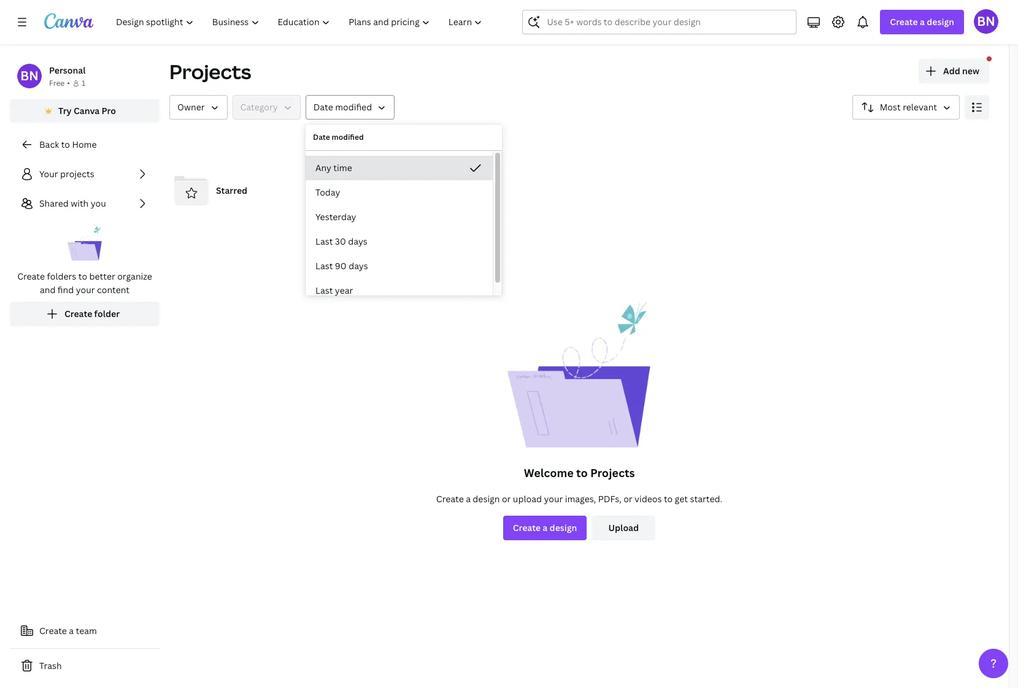 Task type: locate. For each thing, give the bounding box(es) containing it.
list
[[10, 162, 160, 327]]

•
[[67, 78, 70, 88]]

projects up owner button
[[169, 58, 251, 85]]

last
[[316, 236, 333, 247], [316, 260, 333, 272], [316, 285, 333, 297]]

1 horizontal spatial design
[[550, 522, 577, 534]]

try canva pro
[[58, 105, 116, 117]]

home
[[72, 139, 97, 150]]

canva
[[74, 105, 100, 117]]

modified
[[335, 101, 372, 113], [332, 132, 364, 142]]

0 vertical spatial date
[[314, 101, 333, 113]]

last year option
[[306, 279, 493, 303]]

folders
[[47, 271, 76, 282]]

a up add new dropdown button
[[920, 16, 925, 28]]

last 30 days button
[[306, 230, 493, 254]]

2 horizontal spatial design
[[927, 16, 955, 28]]

days inside last 30 days button
[[348, 236, 368, 247]]

Sort by button
[[853, 95, 960, 120]]

date modified
[[314, 101, 372, 113], [313, 132, 364, 142]]

owner
[[177, 101, 205, 113]]

to inside the create folders to better organize and find your content
[[78, 271, 87, 282]]

design left bn popup button
[[927, 16, 955, 28]]

create a design inside create a design dropdown button
[[890, 16, 955, 28]]

or right pdfs, at the bottom
[[624, 494, 633, 505]]

design
[[927, 16, 955, 28], [473, 494, 500, 505], [550, 522, 577, 534]]

Date modified button
[[306, 95, 395, 120]]

1 date modified from the top
[[314, 101, 372, 113]]

list box
[[306, 156, 493, 303]]

2 vertical spatial last
[[316, 285, 333, 297]]

last inside last 30 days button
[[316, 236, 333, 247]]

your right the find
[[76, 284, 95, 296]]

0 vertical spatial projects
[[169, 58, 251, 85]]

create folders to better organize and find your content
[[17, 271, 152, 296]]

days right 30
[[348, 236, 368, 247]]

today
[[316, 187, 340, 198]]

0 horizontal spatial create a design
[[513, 522, 577, 534]]

back
[[39, 139, 59, 150]]

last 30 days option
[[306, 230, 493, 254]]

last 90 days option
[[306, 254, 493, 279]]

ben nelson image
[[974, 9, 999, 34], [974, 9, 999, 34]]

days inside last 90 days button
[[349, 260, 368, 272]]

a inside create a design button
[[543, 522, 548, 534]]

0 vertical spatial last
[[316, 236, 333, 247]]

create a design button
[[881, 10, 964, 34]]

0 vertical spatial modified
[[335, 101, 372, 113]]

1 vertical spatial date
[[313, 132, 330, 142]]

0 horizontal spatial projects
[[169, 58, 251, 85]]

upload
[[609, 522, 639, 534]]

create
[[890, 16, 918, 28], [17, 271, 45, 282], [64, 308, 92, 320], [436, 494, 464, 505], [513, 522, 541, 534], [39, 626, 67, 637]]

design inside dropdown button
[[927, 16, 955, 28]]

last inside last year button
[[316, 285, 333, 297]]

1 last from the top
[[316, 236, 333, 247]]

1 or from the left
[[502, 494, 511, 505]]

last 90 days button
[[306, 254, 493, 279]]

days for last 90 days
[[349, 260, 368, 272]]

design for create a design button
[[550, 522, 577, 534]]

2 last from the top
[[316, 260, 333, 272]]

your projects link
[[10, 162, 160, 187]]

back to home link
[[10, 133, 160, 157]]

get
[[675, 494, 688, 505]]

to left 'better'
[[78, 271, 87, 282]]

your
[[76, 284, 95, 296], [544, 494, 563, 505]]

yesterday
[[316, 211, 356, 223]]

today button
[[306, 180, 493, 205]]

your right upload
[[544, 494, 563, 505]]

back to home
[[39, 139, 97, 150]]

0 vertical spatial date modified
[[314, 101, 372, 113]]

organize
[[117, 271, 152, 282]]

30
[[335, 236, 346, 247]]

1 vertical spatial last
[[316, 260, 333, 272]]

0 vertical spatial your
[[76, 284, 95, 296]]

create a design up add
[[890, 16, 955, 28]]

1 horizontal spatial create a design
[[890, 16, 955, 28]]

yesterday button
[[306, 205, 493, 230]]

design inside button
[[550, 522, 577, 534]]

1 date from the top
[[314, 101, 333, 113]]

last year button
[[306, 279, 493, 303]]

1 horizontal spatial projects
[[591, 466, 635, 481]]

date
[[314, 101, 333, 113], [313, 132, 330, 142]]

1 vertical spatial days
[[349, 260, 368, 272]]

upload button
[[592, 516, 656, 541]]

design left upload
[[473, 494, 500, 505]]

starred
[[216, 185, 247, 196]]

3 last from the top
[[316, 285, 333, 297]]

create folder
[[64, 308, 120, 320]]

new
[[963, 65, 980, 77]]

find
[[58, 284, 74, 296]]

2 or from the left
[[624, 494, 633, 505]]

you
[[91, 198, 106, 209]]

last left year
[[316, 285, 333, 297]]

projects up pdfs, at the bottom
[[591, 466, 635, 481]]

1 vertical spatial create a design
[[513, 522, 577, 534]]

a inside create a design dropdown button
[[920, 16, 925, 28]]

None search field
[[523, 10, 797, 34]]

create a design inside create a design button
[[513, 522, 577, 534]]

Search search field
[[547, 10, 773, 34]]

category
[[240, 101, 278, 113]]

0 vertical spatial design
[[927, 16, 955, 28]]

top level navigation element
[[108, 10, 493, 34]]

create a design
[[890, 16, 955, 28], [513, 522, 577, 534]]

or left upload
[[502, 494, 511, 505]]

0 horizontal spatial design
[[473, 494, 500, 505]]

1
[[82, 78, 86, 88]]

1 vertical spatial your
[[544, 494, 563, 505]]

last inside last 90 days button
[[316, 260, 333, 272]]

1 horizontal spatial or
[[624, 494, 633, 505]]

create a design down upload
[[513, 522, 577, 534]]

list containing your projects
[[10, 162, 160, 327]]

a left upload
[[466, 494, 471, 505]]

to
[[61, 139, 70, 150], [78, 271, 87, 282], [577, 466, 588, 481], [664, 494, 673, 505]]

last 90 days
[[316, 260, 368, 272]]

most relevant
[[880, 101, 937, 113]]

better
[[89, 271, 115, 282]]

date right category button
[[314, 101, 333, 113]]

a
[[920, 16, 925, 28], [466, 494, 471, 505], [543, 522, 548, 534], [69, 626, 74, 637]]

ben nelson image
[[17, 64, 42, 88]]

days
[[348, 236, 368, 247], [349, 260, 368, 272]]

1 vertical spatial date modified
[[313, 132, 364, 142]]

to right back
[[61, 139, 70, 150]]

any time button
[[306, 156, 493, 180]]

days right 90
[[349, 260, 368, 272]]

last for last 90 days
[[316, 260, 333, 272]]

0 horizontal spatial your
[[76, 284, 95, 296]]

any time
[[316, 162, 352, 174]]

uploads
[[354, 185, 389, 196]]

0 vertical spatial days
[[348, 236, 368, 247]]

or
[[502, 494, 511, 505], [624, 494, 633, 505]]

date up any
[[313, 132, 330, 142]]

create inside the create folders to better organize and find your content
[[17, 271, 45, 282]]

images,
[[565, 494, 596, 505]]

create a design or upload your images, pdfs, or videos to get started.
[[436, 494, 723, 505]]

pdfs,
[[598, 494, 622, 505]]

try
[[58, 105, 72, 117]]

shared
[[39, 198, 69, 209]]

2 date from the top
[[313, 132, 330, 142]]

a down create a design or upload your images, pdfs, or videos to get started.
[[543, 522, 548, 534]]

to up images,
[[577, 466, 588, 481]]

a left team on the left bottom of page
[[69, 626, 74, 637]]

0 vertical spatial create a design
[[890, 16, 955, 28]]

last left 30
[[316, 236, 333, 247]]

create folder button
[[10, 302, 160, 327]]

projects
[[169, 58, 251, 85], [591, 466, 635, 481]]

2 vertical spatial design
[[550, 522, 577, 534]]

last left 90
[[316, 260, 333, 272]]

0 horizontal spatial or
[[502, 494, 511, 505]]

days for last 30 days
[[348, 236, 368, 247]]

design down create a design or upload your images, pdfs, or videos to get started.
[[550, 522, 577, 534]]



Task type: vqa. For each thing, say whether or not it's contained in the screenshot.
"in" within the Stay organized by storing all your designs, files and brand assets in shareable team folders.
no



Task type: describe. For each thing, give the bounding box(es) containing it.
free •
[[49, 78, 70, 88]]

pro
[[102, 105, 116, 117]]

last for last 30 days
[[316, 236, 333, 247]]

add new
[[944, 65, 980, 77]]

your inside the create folders to better organize and find your content
[[76, 284, 95, 296]]

last year
[[316, 285, 353, 297]]

started.
[[690, 494, 723, 505]]

1 vertical spatial design
[[473, 494, 500, 505]]

time
[[334, 162, 352, 174]]

year
[[335, 285, 353, 297]]

date inside button
[[314, 101, 333, 113]]

free
[[49, 78, 65, 88]]

90
[[335, 260, 347, 272]]

create inside button
[[39, 626, 67, 637]]

any
[[316, 162, 331, 174]]

welcome
[[524, 466, 574, 481]]

create a design for create a design dropdown button
[[890, 16, 955, 28]]

upload
[[513, 494, 542, 505]]

and
[[40, 284, 55, 296]]

add new button
[[919, 59, 990, 83]]

content
[[97, 284, 130, 296]]

trash link
[[10, 654, 160, 679]]

1 vertical spatial projects
[[591, 466, 635, 481]]

create inside dropdown button
[[890, 16, 918, 28]]

videos
[[635, 494, 662, 505]]

a inside create a team button
[[69, 626, 74, 637]]

create a team
[[39, 626, 97, 637]]

bn button
[[974, 9, 999, 34]]

personal
[[49, 64, 86, 76]]

create a team button
[[10, 619, 160, 644]]

Owner button
[[169, 95, 227, 120]]

1 horizontal spatial your
[[544, 494, 563, 505]]

with
[[71, 198, 89, 209]]

modified inside button
[[335, 101, 372, 113]]

relevant
[[903, 101, 937, 113]]

try canva pro button
[[10, 99, 160, 123]]

last 30 days
[[316, 236, 368, 247]]

welcome to projects
[[524, 466, 635, 481]]

add
[[944, 65, 961, 77]]

your projects
[[39, 168, 94, 180]]

design for create a design dropdown button
[[927, 16, 955, 28]]

1 vertical spatial modified
[[332, 132, 364, 142]]

create a design button
[[503, 516, 587, 541]]

date modified inside button
[[314, 101, 372, 113]]

list box containing any time
[[306, 156, 493, 303]]

yesterday option
[[306, 205, 493, 230]]

any time option
[[306, 156, 493, 180]]

last for last year
[[316, 285, 333, 297]]

2 date modified from the top
[[313, 132, 364, 142]]

shared with you link
[[10, 192, 160, 216]]

team
[[76, 626, 97, 637]]

Category button
[[232, 95, 301, 120]]

ben nelson element
[[17, 64, 42, 88]]

create a design for create a design button
[[513, 522, 577, 534]]

starred link
[[169, 169, 298, 213]]

folder
[[94, 308, 120, 320]]

projects
[[60, 168, 94, 180]]

your
[[39, 168, 58, 180]]

to left get
[[664, 494, 673, 505]]

today option
[[306, 180, 493, 205]]

shared with you
[[39, 198, 106, 209]]

most
[[880, 101, 901, 113]]

trash
[[39, 661, 62, 672]]

uploads link
[[308, 169, 436, 213]]



